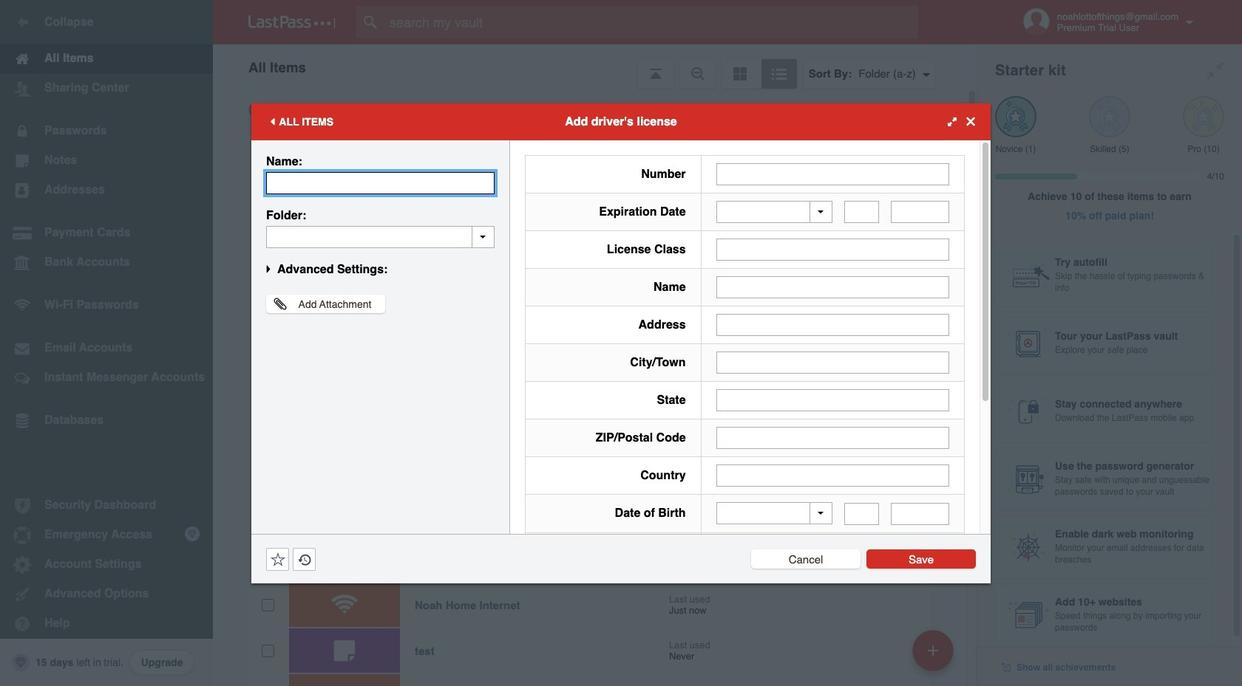 Task type: locate. For each thing, give the bounding box(es) containing it.
search my vault text field
[[356, 6, 947, 38]]

None text field
[[716, 163, 949, 185], [844, 201, 879, 223], [716, 239, 949, 261], [716, 277, 949, 299], [716, 465, 949, 487], [844, 503, 879, 525], [716, 163, 949, 185], [844, 201, 879, 223], [716, 239, 949, 261], [716, 277, 949, 299], [716, 465, 949, 487], [844, 503, 879, 525]]

dialog
[[251, 103, 991, 687]]

main navigation navigation
[[0, 0, 213, 687]]

None text field
[[266, 172, 495, 194], [891, 201, 949, 223], [266, 226, 495, 248], [716, 314, 949, 336], [716, 352, 949, 374], [716, 390, 949, 412], [716, 427, 949, 450], [891, 503, 949, 525], [266, 172, 495, 194], [891, 201, 949, 223], [266, 226, 495, 248], [716, 314, 949, 336], [716, 352, 949, 374], [716, 390, 949, 412], [716, 427, 949, 450], [891, 503, 949, 525]]

new item image
[[928, 646, 938, 656]]



Task type: vqa. For each thing, say whether or not it's contained in the screenshot.
password field
no



Task type: describe. For each thing, give the bounding box(es) containing it.
new item navigation
[[907, 626, 963, 687]]

Search search field
[[356, 6, 947, 38]]

lastpass image
[[248, 16, 336, 29]]

vault options navigation
[[213, 44, 978, 89]]



